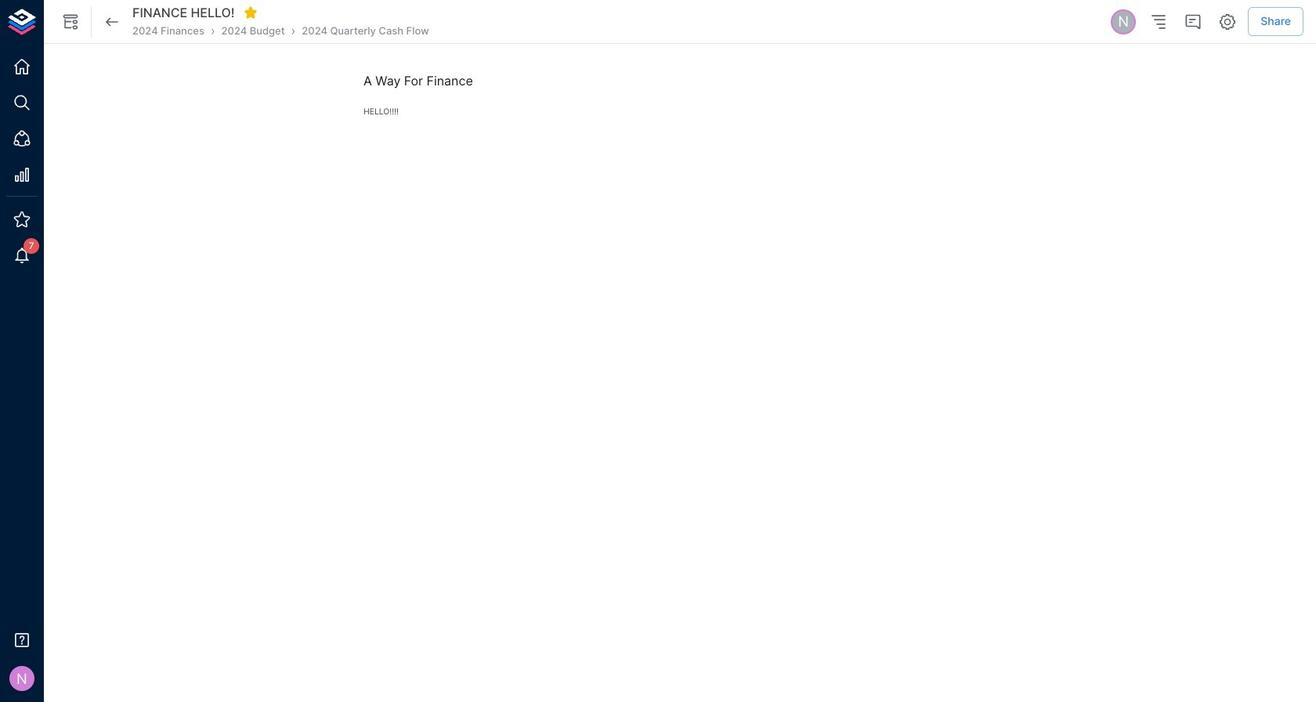Task type: describe. For each thing, give the bounding box(es) containing it.
comments image
[[1185, 12, 1203, 31]]

remove favorite image
[[243, 6, 258, 20]]

go back image
[[103, 12, 121, 31]]



Task type: locate. For each thing, give the bounding box(es) containing it.
show wiki image
[[61, 12, 80, 31]]

settings image
[[1219, 12, 1238, 31]]

table of contents image
[[1150, 12, 1169, 31]]



Task type: vqa. For each thing, say whether or not it's contained in the screenshot.
Table of Contents image
yes



